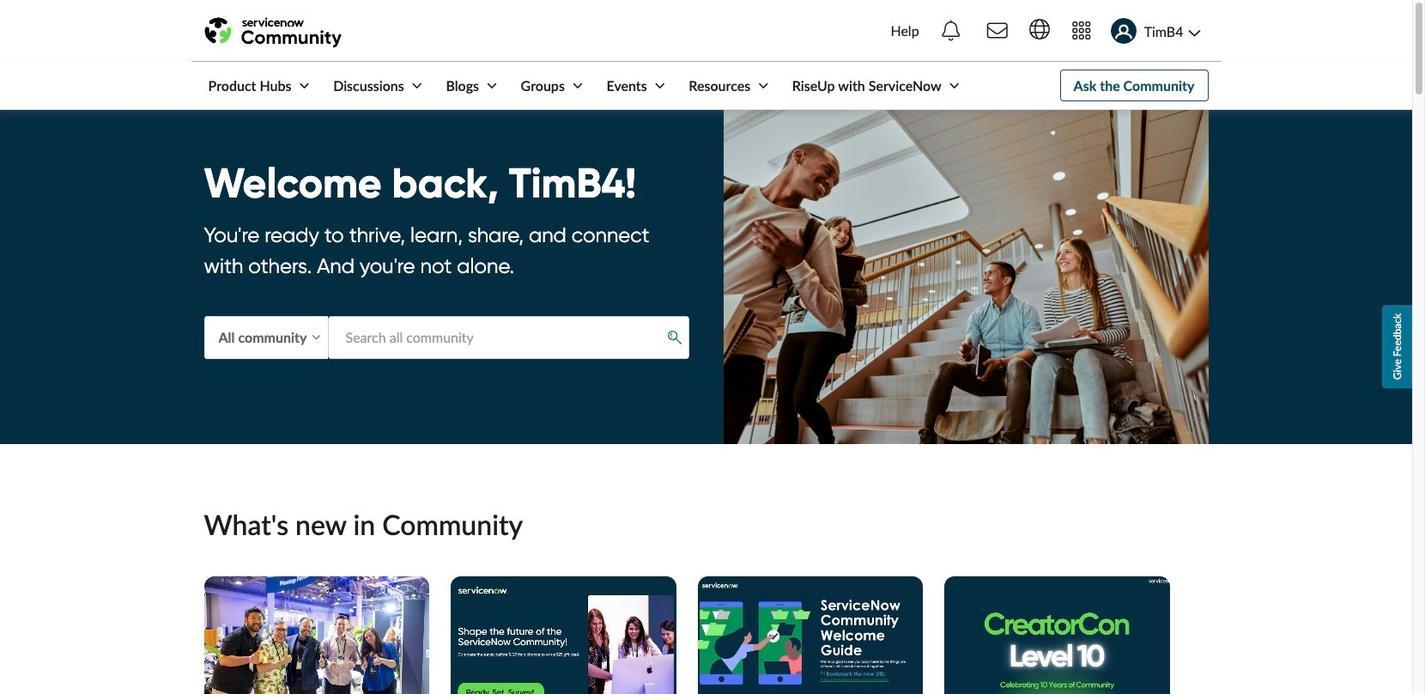 Task type: describe. For each thing, give the bounding box(es) containing it.
help shape the future of servicenow community – take our survey! image
[[451, 576, 676, 694]]

welcome to our servicenow community! image
[[698, 576, 923, 694]]

creatorcon has reached level 10! celebrate 10 years, share your memories, and win! image
[[945, 576, 1170, 694]]

language selector image
[[1030, 19, 1050, 40]]



Task type: vqa. For each thing, say whether or not it's contained in the screenshot.
READ
no



Task type: locate. For each thing, give the bounding box(es) containing it.
the creatorcon community hub is open! image
[[204, 576, 429, 694]]

menu bar
[[191, 62, 964, 109]]

timb4 image
[[1111, 18, 1137, 44]]

None submit
[[662, 325, 688, 350]]

Search text field
[[328, 316, 689, 359]]



